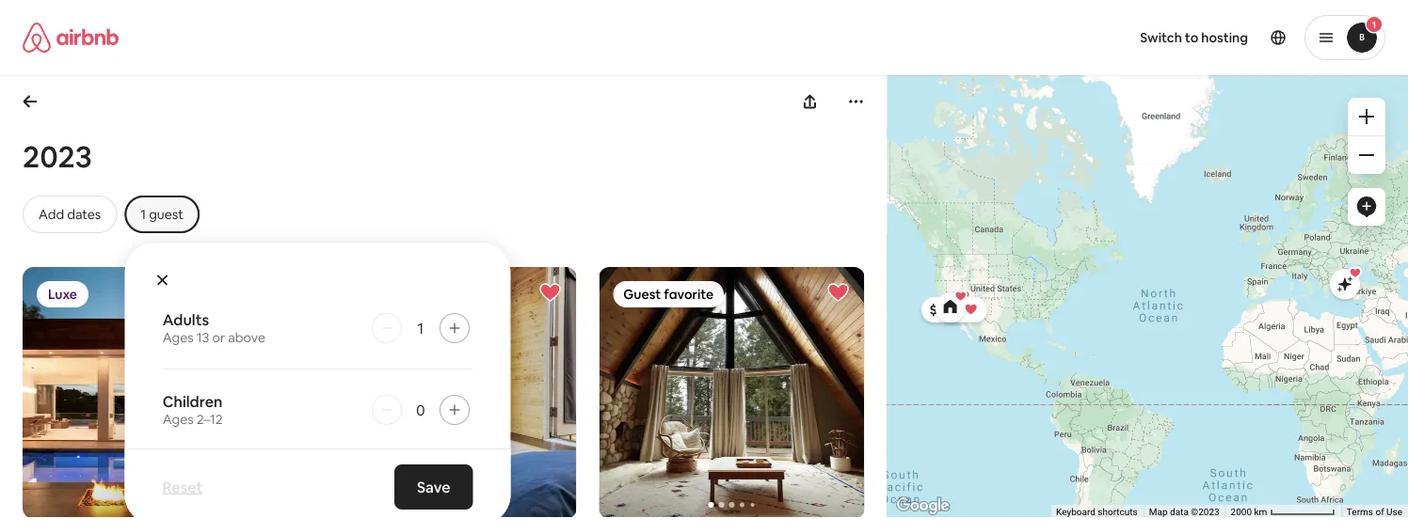 Task type: vqa. For each thing, say whether or not it's contained in the screenshot.
'GENEVA,'
no



Task type: describe. For each thing, give the bounding box(es) containing it.
©2023
[[1191, 507, 1219, 518]]

2–12
[[196, 411, 222, 428]]

or
[[212, 329, 225, 346]]

children ages 2–12
[[162, 392, 222, 428]]

terms of use link
[[1347, 507, 1402, 518]]

2 group from the left
[[311, 267, 576, 519]]

km
[[1254, 507, 1267, 518]]

keyboard shortcuts button
[[1056, 506, 1138, 519]]

use
[[1386, 507, 1402, 518]]

terms of use
[[1347, 507, 1402, 518]]

reset button
[[153, 469, 212, 506]]

zoom in image
[[1359, 109, 1374, 124]]

2000 km button
[[1225, 505, 1341, 519]]

add a place to the map image
[[1355, 196, 1378, 218]]

remove from wishlist: tiny home in aguanga image
[[539, 281, 561, 304]]

above
[[228, 329, 265, 346]]

dialog containing adults
[[125, 243, 510, 519]]

keyboard
[[1056, 507, 1095, 518]]

13
[[196, 329, 209, 346]]

$161 button
[[921, 297, 988, 323]]

map data ©2023
[[1149, 507, 1219, 518]]

guest
[[149, 206, 183, 223]]



Task type: locate. For each thing, give the bounding box(es) containing it.
remove from wishlist: cabin in running springs image
[[827, 281, 849, 304]]

1 up 0
[[417, 319, 423, 338]]

$161
[[929, 301, 957, 318]]

map
[[1149, 507, 1168, 518]]

1 horizontal spatial group
[[311, 267, 576, 519]]

1 left guest
[[141, 206, 146, 223]]

0 horizontal spatial 1
[[141, 206, 146, 223]]

0 vertical spatial 1
[[141, 206, 146, 223]]

of
[[1375, 507, 1384, 518]]

ages for children
[[162, 411, 193, 428]]

0 horizontal spatial group
[[23, 267, 288, 519]]

ages inside adults ages 13 or above
[[162, 329, 193, 346]]

1 vertical spatial ages
[[162, 411, 193, 428]]

2000
[[1231, 507, 1252, 518]]

ages
[[162, 329, 193, 346], [162, 411, 193, 428]]

group
[[23, 267, 288, 519], [311, 267, 576, 519], [599, 267, 864, 519]]

data
[[1170, 507, 1189, 518]]

1 for 1 guest
[[141, 206, 146, 223]]

terms
[[1347, 507, 1373, 518]]

2 horizontal spatial group
[[599, 267, 864, 519]]

save
[[417, 478, 450, 497]]

0 vertical spatial ages
[[162, 329, 193, 346]]

1 inside 1 guest 'dropdown button'
[[141, 206, 146, 223]]

save button
[[394, 465, 473, 510]]

keyboard shortcuts
[[1056, 507, 1138, 518]]

1
[[141, 206, 146, 223], [417, 319, 423, 338]]

ages inside the children ages 2–12
[[162, 411, 193, 428]]

shortcuts
[[1098, 507, 1138, 518]]

profile element
[[727, 0, 1385, 75]]

reset
[[162, 478, 202, 497]]

1 guest button
[[125, 196, 199, 233]]

google map
including 3 saved stays. region
[[785, 0, 1408, 519]]

dialog
[[125, 243, 510, 519]]

0
[[416, 400, 425, 420]]

google image
[[892, 494, 954, 519]]

1 vertical spatial 1
[[417, 319, 423, 338]]

adults ages 13 or above
[[162, 310, 265, 346]]

3 group from the left
[[599, 267, 864, 519]]

1 group from the left
[[23, 267, 288, 519]]

2 ages from the top
[[162, 411, 193, 428]]

adults
[[162, 310, 209, 329]]

1 for 1
[[417, 319, 423, 338]]

ages for adults
[[162, 329, 193, 346]]

1 guest
[[141, 206, 183, 223]]

ages left 2–12
[[162, 411, 193, 428]]

1 horizontal spatial 1
[[417, 319, 423, 338]]

children
[[162, 392, 222, 411]]

2000 km
[[1231, 507, 1270, 518]]

2023
[[23, 136, 92, 176]]

1 ages from the top
[[162, 329, 193, 346]]

zoom out image
[[1359, 148, 1374, 163]]

ages left 13
[[162, 329, 193, 346]]



